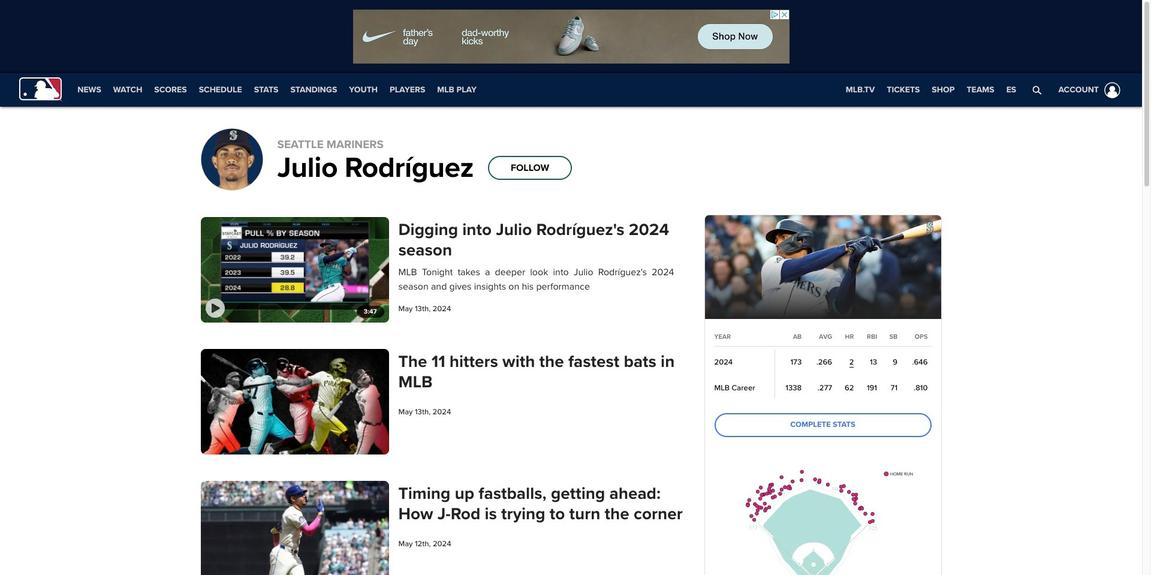 Task type: locate. For each thing, give the bounding box(es) containing it.
digging into julio rodríguez's 2024 season image
[[201, 217, 389, 323]]

the 11 hitters with the fastest bats in mlb image
[[201, 349, 389, 455]]

timing up fastballs, getting ahead: how j-rod is trying to turn the corner image
[[201, 481, 389, 575]]



Task type: describe. For each thing, give the bounding box(es) containing it.
secondary navigation element
[[71, 73, 483, 107]]

tertiary navigation element
[[840, 73, 1023, 107]]

top navigation element
[[0, 73, 1143, 107]]

mlb club logo image
[[927, 221, 934, 233]]

julio rodríguez image
[[201, 128, 263, 191]]

advertisement element
[[353, 10, 790, 64]]



Task type: vqa. For each thing, say whether or not it's contained in the screenshot.
Tertiary Navigation element
yes



